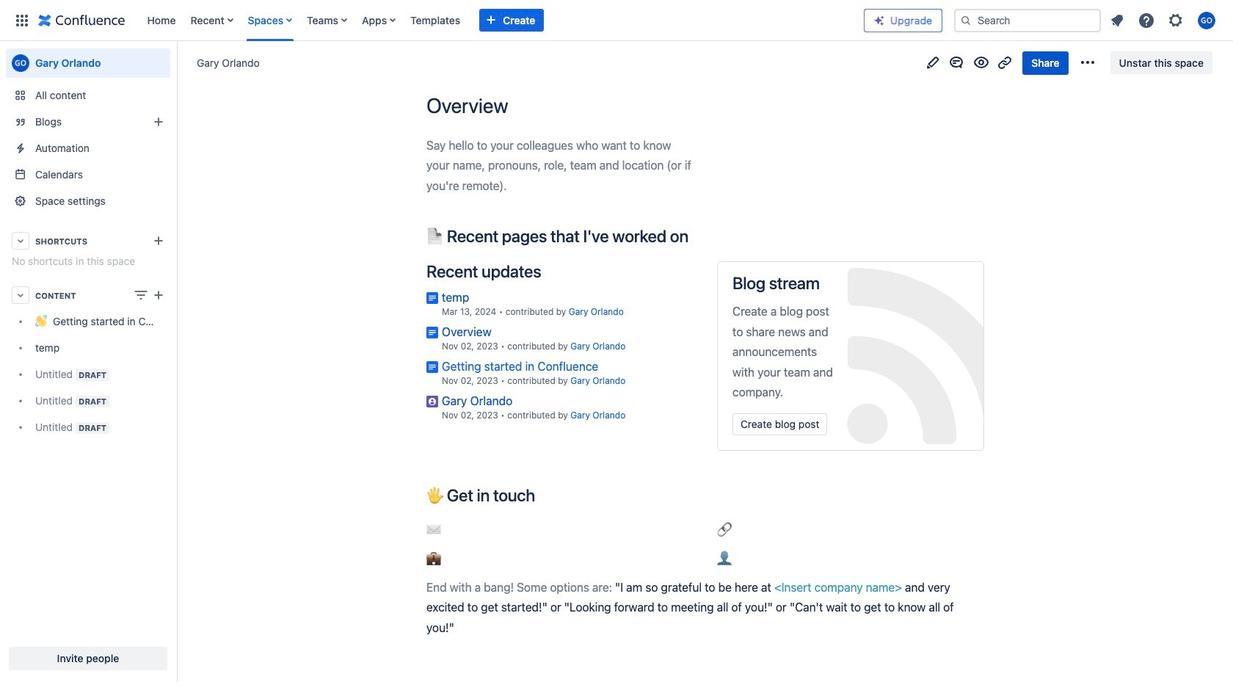 Task type: describe. For each thing, give the bounding box(es) containing it.
edit this page image
[[925, 54, 943, 72]]

help icon image
[[1138, 11, 1156, 29]]

copy link image
[[997, 54, 1014, 72]]

collapse sidebar image
[[160, 48, 192, 78]]

appswitcher icon image
[[13, 11, 31, 29]]

space element
[[0, 41, 176, 682]]

create a blog image
[[150, 113, 167, 131]]

global element
[[9, 0, 864, 41]]

settings icon image
[[1168, 11, 1185, 29]]

tree inside space element
[[6, 308, 170, 441]]

Search field
[[955, 8, 1102, 32]]

more actions image
[[1079, 54, 1097, 72]]



Task type: vqa. For each thing, say whether or not it's contained in the screenshot.
the middle heading
no



Task type: locate. For each thing, give the bounding box(es) containing it.
list for premium image
[[1104, 7, 1225, 33]]

notification icon image
[[1109, 11, 1127, 29]]

banner
[[0, 0, 1234, 41]]

start watching image
[[973, 54, 991, 72]]

0 horizontal spatial list
[[140, 0, 864, 41]]

change view image
[[132, 286, 150, 304]]

tree
[[6, 308, 170, 441]]

confluence image
[[38, 11, 125, 29], [38, 11, 125, 29]]

None search field
[[955, 8, 1102, 32]]

create image
[[150, 286, 167, 304]]

your profile and preferences image
[[1198, 11, 1216, 29]]

list for appswitcher icon
[[140, 0, 864, 41]]

1 horizontal spatial list
[[1104, 7, 1225, 33]]

list
[[140, 0, 864, 41], [1104, 7, 1225, 33]]

add shortcut image
[[150, 232, 167, 250]]

premium image
[[874, 14, 886, 26]]

search image
[[961, 14, 972, 26]]



